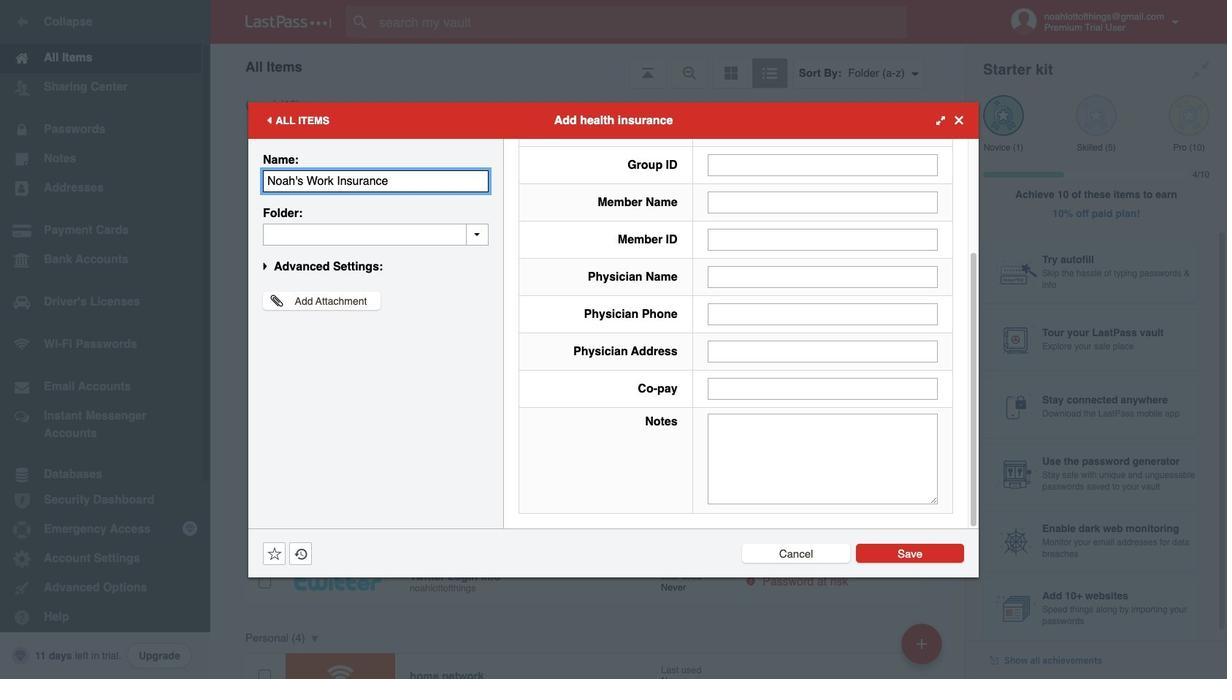 Task type: describe. For each thing, give the bounding box(es) containing it.
search my vault text field
[[346, 6, 930, 38]]

lastpass image
[[246, 15, 332, 29]]

main navigation navigation
[[0, 0, 210, 679]]

new item image
[[917, 638, 928, 649]]



Task type: locate. For each thing, give the bounding box(es) containing it.
dialog
[[249, 0, 979, 577]]

Search search field
[[346, 6, 930, 38]]

None text field
[[708, 191, 938, 213], [708, 228, 938, 250], [708, 266, 938, 288], [708, 303, 938, 325], [708, 340, 938, 362], [708, 191, 938, 213], [708, 228, 938, 250], [708, 266, 938, 288], [708, 303, 938, 325], [708, 340, 938, 362]]

new item navigation
[[897, 619, 952, 679]]

vault options navigation
[[210, 44, 966, 88]]

None text field
[[708, 154, 938, 176], [263, 170, 489, 192], [263, 223, 489, 245], [708, 378, 938, 399], [708, 413, 938, 504], [708, 154, 938, 176], [263, 170, 489, 192], [263, 223, 489, 245], [708, 378, 938, 399], [708, 413, 938, 504]]



Task type: vqa. For each thing, say whether or not it's contained in the screenshot.
lastpass image
yes



